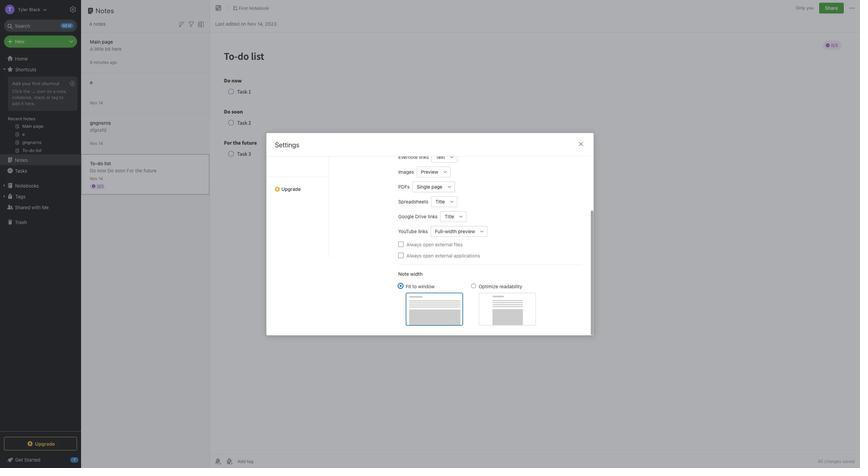 Task type: locate. For each thing, give the bounding box(es) containing it.
14
[[99, 100, 103, 105], [99, 141, 103, 146], [99, 176, 103, 181]]

0 vertical spatial title
[[436, 199, 445, 204]]

links down drive
[[418, 228, 428, 234]]

nov 14 up 0/3 at the left of page
[[90, 176, 103, 181]]

links
[[419, 154, 429, 160], [428, 213, 438, 219], [418, 228, 428, 234]]

1 vertical spatial on
[[47, 89, 52, 94]]

1 vertical spatial external
[[435, 252, 453, 258]]

1 vertical spatial nov 14
[[90, 141, 103, 146]]

window
[[418, 283, 435, 289]]

shared with me link
[[0, 202, 81, 213]]

pdfs
[[399, 184, 410, 189]]

0 vertical spatial page
[[102, 39, 113, 44]]

1 external from the top
[[435, 241, 453, 247]]

1 horizontal spatial the
[[135, 167, 142, 173]]

14 up gngnsrns at the top
[[99, 100, 103, 105]]

2 vertical spatial notes
[[15, 157, 28, 163]]

main page
[[90, 39, 113, 44]]

home
[[15, 56, 28, 61]]

sfgnsfd
[[90, 127, 106, 133]]

page inside note list element
[[102, 39, 113, 44]]

0 vertical spatial on
[[241, 21, 246, 27]]

full-width preview button
[[431, 226, 477, 237]]

14 for gngnsrns
[[99, 141, 103, 146]]

always for always open external applications
[[407, 252, 422, 258]]

2 always from the top
[[407, 252, 422, 258]]

do
[[90, 167, 96, 173], [108, 167, 114, 173]]

external for applications
[[435, 252, 453, 258]]

settings image
[[69, 5, 77, 14]]

all
[[818, 459, 823, 464]]

2 nov 14 from the top
[[90, 141, 103, 146]]

notes
[[96, 7, 114, 15], [23, 116, 35, 121], [15, 157, 28, 163]]

width right 'note'
[[410, 271, 423, 276]]

open
[[423, 241, 434, 247], [423, 252, 434, 258]]

title button down choose default view option for pdfs field
[[431, 196, 447, 207]]

0 horizontal spatial on
[[47, 89, 52, 94]]

nov 14
[[90, 100, 103, 105], [90, 141, 103, 146], [90, 176, 103, 181]]

me
[[42, 204, 49, 210]]

do down 'to-' on the top
[[90, 167, 96, 173]]

shared
[[15, 204, 30, 210]]

youtube
[[399, 228, 417, 234]]

0 vertical spatial the
[[23, 89, 30, 94]]

2023
[[265, 21, 277, 27]]

0 vertical spatial open
[[423, 241, 434, 247]]

a little bit here
[[90, 46, 122, 52]]

8
[[90, 60, 93, 65]]

nov 14 up gngnsrns at the top
[[90, 100, 103, 105]]

1 vertical spatial to
[[413, 283, 417, 289]]

on left a
[[47, 89, 52, 94]]

0 horizontal spatial to
[[59, 95, 64, 100]]

title
[[436, 199, 445, 204], [445, 213, 454, 219]]

1 horizontal spatial width
[[445, 228, 457, 234]]

page
[[102, 39, 113, 44], [432, 184, 443, 189]]

youtube links
[[399, 228, 428, 234]]

a
[[90, 46, 93, 52]]

1 horizontal spatial upgrade
[[282, 186, 301, 192]]

1 14 from the top
[[99, 100, 103, 105]]

title button down choose default view option for spreadsheets field in the top of the page
[[441, 211, 456, 222]]

do down list
[[108, 167, 114, 173]]

the left ...
[[23, 89, 30, 94]]

on right edited
[[241, 21, 246, 27]]

open down always open external files
[[423, 252, 434, 258]]

option group
[[399, 283, 536, 325]]

the right the for
[[135, 167, 142, 173]]

text button
[[432, 151, 447, 162]]

2 external from the top
[[435, 252, 453, 258]]

...
[[31, 89, 36, 94]]

Search text field
[[9, 20, 72, 32]]

2 open from the top
[[423, 252, 434, 258]]

open for always open external applications
[[423, 252, 434, 258]]

0 vertical spatial notes
[[96, 7, 114, 15]]

1 nov 14 from the top
[[90, 100, 103, 105]]

1 vertical spatial width
[[410, 271, 423, 276]]

None search field
[[9, 20, 72, 32]]

list
[[104, 160, 111, 166]]

2 vertical spatial 14
[[99, 176, 103, 181]]

title down choose default view option for pdfs field
[[436, 199, 445, 204]]

1 horizontal spatial on
[[241, 21, 246, 27]]

on inside icon on a note, notebook, stack or tag to add it here.
[[47, 89, 52, 94]]

upgrade
[[282, 186, 301, 192], [35, 441, 55, 447]]

add tag image
[[225, 457, 234, 465]]

links for youtube links
[[418, 228, 428, 234]]

1 horizontal spatial upgrade button
[[267, 177, 329, 195]]

0 horizontal spatial do
[[90, 167, 96, 173]]

title button for google drive links
[[441, 211, 456, 222]]

1 vertical spatial title button
[[441, 211, 456, 222]]

tab list
[[338, 85, 393, 257]]

to down note,
[[59, 95, 64, 100]]

the inside note list element
[[135, 167, 142, 173]]

title button for spreadsheets
[[431, 196, 447, 207]]

1 vertical spatial title
[[445, 213, 454, 219]]

trash
[[15, 219, 27, 225]]

1 vertical spatial open
[[423, 252, 434, 258]]

group
[[0, 75, 81, 157]]

page inside button
[[432, 184, 443, 189]]

3 14 from the top
[[99, 176, 103, 181]]

2 do from the left
[[108, 167, 114, 173]]

open up always open external applications
[[423, 241, 434, 247]]

notes up notes
[[96, 7, 114, 15]]

note,
[[57, 89, 67, 94]]

title button
[[431, 196, 447, 207], [441, 211, 456, 222]]

1 horizontal spatial do
[[108, 167, 114, 173]]

tree
[[0, 53, 81, 431]]

to inside icon on a note, notebook, stack or tag to add it here.
[[59, 95, 64, 100]]

new button
[[4, 35, 77, 48]]

0 vertical spatial width
[[445, 228, 457, 234]]

1 vertical spatial the
[[135, 167, 142, 173]]

14 up 0/3 at the left of page
[[99, 176, 103, 181]]

0 horizontal spatial page
[[102, 39, 113, 44]]

1 vertical spatial upgrade button
[[4, 437, 77, 451]]

do
[[97, 160, 103, 166]]

tasks button
[[0, 165, 81, 176]]

preview button
[[417, 166, 440, 177]]

width inside full-width preview button
[[445, 228, 457, 234]]

2 vertical spatial links
[[418, 228, 428, 234]]

0 vertical spatial links
[[419, 154, 429, 160]]

notes inside "notes" link
[[15, 157, 28, 163]]

nov
[[248, 21, 256, 27], [90, 100, 97, 105], [90, 141, 97, 146], [90, 176, 97, 181]]

always right always open external files checkbox
[[407, 241, 422, 247]]

add your first shortcut
[[12, 81, 60, 86]]

page right single
[[432, 184, 443, 189]]

0 vertical spatial external
[[435, 241, 453, 247]]

1 vertical spatial 14
[[99, 141, 103, 146]]

external up always open external applications
[[435, 241, 453, 247]]

notes inside note list element
[[96, 7, 114, 15]]

always
[[407, 241, 422, 247], [407, 252, 422, 258]]

1 vertical spatial always
[[407, 252, 422, 258]]

1 vertical spatial links
[[428, 213, 438, 219]]

notebooks
[[15, 183, 39, 188]]

your
[[22, 81, 31, 86]]

0 vertical spatial always
[[407, 241, 422, 247]]

the
[[23, 89, 30, 94], [135, 167, 142, 173]]

to right fit
[[413, 283, 417, 289]]

14 for e
[[99, 100, 103, 105]]

tags
[[15, 194, 25, 199]]

nov 14 down sfgnsfd
[[90, 141, 103, 146]]

it
[[21, 101, 24, 106]]

to-do list
[[90, 160, 111, 166]]

saved
[[843, 459, 855, 464]]

gngnsrns sfgnsfd
[[90, 120, 111, 133]]

shared with me
[[15, 204, 49, 210]]

text
[[436, 154, 445, 160]]

on
[[241, 21, 246, 27], [47, 89, 52, 94]]

2 14 from the top
[[99, 141, 103, 146]]

width up files
[[445, 228, 457, 234]]

1 open from the top
[[423, 241, 434, 247]]

0 horizontal spatial width
[[410, 271, 423, 276]]

notes right recent
[[23, 116, 35, 121]]

nov 14 for gngnsrns
[[90, 141, 103, 146]]

1 horizontal spatial to
[[413, 283, 417, 289]]

Optimize readability radio
[[472, 283, 476, 288]]

notes up "tasks"
[[15, 157, 28, 163]]

expand notebooks image
[[2, 183, 7, 188]]

0 horizontal spatial upgrade button
[[4, 437, 77, 451]]

2 vertical spatial nov 14
[[90, 176, 103, 181]]

14 down sfgnsfd
[[99, 141, 103, 146]]

1 always from the top
[[407, 241, 422, 247]]

0 vertical spatial nov 14
[[90, 100, 103, 105]]

page for single page
[[432, 184, 443, 189]]

readability
[[500, 283, 522, 289]]

1 vertical spatial page
[[432, 184, 443, 189]]

minutes
[[94, 60, 109, 65]]

nov inside note window element
[[248, 21, 256, 27]]

files
[[454, 241, 463, 247]]

gngnsrns
[[90, 120, 111, 126]]

always right always open external applications option
[[407, 252, 422, 258]]

external
[[435, 241, 453, 247], [435, 252, 453, 258]]

0 vertical spatial 14
[[99, 100, 103, 105]]

width
[[445, 228, 457, 234], [410, 271, 423, 276]]

changes
[[825, 459, 842, 464]]

title inside choose default view option for google drive links field
[[445, 213, 454, 219]]

0 vertical spatial to
[[59, 95, 64, 100]]

notebooks link
[[0, 180, 81, 191]]

external down always open external files
[[435, 252, 453, 258]]

0 horizontal spatial the
[[23, 89, 30, 94]]

links right drive
[[428, 213, 438, 219]]

group containing add your first shortcut
[[0, 75, 81, 157]]

page up bit
[[102, 39, 113, 44]]

only you
[[796, 5, 814, 11]]

links left text button
[[419, 154, 429, 160]]

you
[[807, 5, 814, 11]]

title up full-width preview button
[[445, 213, 454, 219]]

1 horizontal spatial page
[[432, 184, 443, 189]]

recent
[[8, 116, 22, 121]]

0 vertical spatial title button
[[431, 196, 447, 207]]

1 vertical spatial upgrade
[[35, 441, 55, 447]]

8 minutes ago
[[90, 60, 117, 65]]

tree containing home
[[0, 53, 81, 431]]

title inside choose default view option for spreadsheets field
[[436, 199, 445, 204]]

shortcut
[[42, 81, 60, 86]]

tags button
[[0, 191, 81, 202]]

nov left 14,
[[248, 21, 256, 27]]

fit
[[406, 283, 411, 289]]

0 horizontal spatial upgrade
[[35, 441, 55, 447]]



Task type: describe. For each thing, give the bounding box(es) containing it.
title for spreadsheets
[[436, 199, 445, 204]]

click the ...
[[12, 89, 36, 94]]

full-
[[435, 228, 445, 234]]

nov up 0/3 at the left of page
[[90, 176, 97, 181]]

first
[[32, 81, 41, 86]]

Always open external applications checkbox
[[399, 253, 404, 258]]

4
[[89, 21, 92, 27]]

Choose default view option for PDFs field
[[413, 181, 455, 192]]

edited
[[226, 21, 240, 27]]

spreadsheets
[[399, 199, 429, 204]]

here
[[112, 46, 122, 52]]

future
[[144, 167, 157, 173]]

first notebook button
[[231, 3, 272, 13]]

tag
[[52, 95, 58, 100]]

0 vertical spatial upgrade button
[[267, 177, 329, 195]]

trash link
[[0, 217, 81, 227]]

to-
[[90, 160, 97, 166]]

only
[[796, 5, 806, 11]]

here.
[[25, 101, 35, 106]]

links for evernote links
[[419, 154, 429, 160]]

single
[[417, 184, 430, 189]]

1 do from the left
[[90, 167, 96, 173]]

notes
[[94, 21, 106, 27]]

settings
[[275, 141, 300, 149]]

first notebook
[[239, 5, 269, 11]]

3 nov 14 from the top
[[90, 176, 103, 181]]

Fit to window radio
[[399, 283, 403, 288]]

tasks
[[15, 168, 27, 174]]

0 vertical spatial upgrade
[[282, 186, 301, 192]]

evernote links
[[399, 154, 429, 160]]

share button
[[820, 3, 844, 14]]

with
[[32, 204, 41, 210]]

stack
[[34, 95, 45, 100]]

shortcuts
[[15, 66, 36, 72]]

Note Editor text field
[[210, 32, 861, 454]]

always open external applications
[[407, 252, 480, 258]]

now
[[97, 167, 106, 173]]

Choose default view option for Images field
[[417, 166, 451, 177]]

nov down sfgnsfd
[[90, 141, 97, 146]]

always open external files
[[407, 241, 463, 247]]

icon
[[37, 89, 46, 94]]

last edited on nov 14, 2023
[[215, 21, 277, 27]]

Choose default view option for YouTube links field
[[431, 226, 488, 237]]

bit
[[105, 46, 111, 52]]

click
[[12, 89, 22, 94]]

optimize
[[479, 283, 498, 289]]

on inside note window element
[[241, 21, 246, 27]]

main
[[90, 39, 101, 44]]

open for always open external files
[[423, 241, 434, 247]]

expand tags image
[[2, 194, 7, 199]]

notebook,
[[12, 95, 33, 100]]

1 vertical spatial notes
[[23, 116, 35, 121]]

google
[[399, 213, 414, 219]]

a
[[53, 89, 56, 94]]

single page
[[417, 184, 443, 189]]

share
[[825, 5, 839, 11]]

Always open external files checkbox
[[399, 242, 404, 247]]

applications
[[454, 252, 480, 258]]

nov down e
[[90, 100, 97, 105]]

google drive links
[[399, 213, 438, 219]]

note list element
[[81, 0, 210, 468]]

page for main page
[[102, 39, 113, 44]]

close image
[[577, 140, 585, 148]]

or
[[46, 95, 50, 100]]

expand note image
[[215, 4, 223, 12]]

note
[[399, 271, 409, 276]]

icon on a note, notebook, stack or tag to add it here.
[[12, 89, 67, 106]]

preview
[[421, 169, 439, 175]]

add a reminder image
[[214, 457, 222, 465]]

note window element
[[210, 0, 861, 468]]

first
[[239, 5, 248, 11]]

14,
[[258, 21, 264, 27]]

soon
[[115, 167, 126, 173]]

width for note
[[410, 271, 423, 276]]

0/3
[[97, 184, 104, 189]]

all changes saved
[[818, 459, 855, 464]]

evernote
[[399, 154, 418, 160]]

add
[[12, 101, 20, 106]]

home link
[[0, 53, 81, 64]]

Choose default view option for Evernote links field
[[432, 151, 458, 162]]

e
[[90, 79, 93, 85]]

fit to window
[[406, 283, 435, 289]]

preview
[[458, 228, 475, 234]]

new
[[15, 39, 25, 44]]

title for google drive links
[[445, 213, 454, 219]]

width for full-
[[445, 228, 457, 234]]

optimize readability
[[479, 283, 522, 289]]

little
[[94, 46, 104, 52]]

always for always open external files
[[407, 241, 422, 247]]

add
[[12, 81, 21, 86]]

nov 14 for e
[[90, 100, 103, 105]]

recent notes
[[8, 116, 35, 121]]

option group containing fit to window
[[399, 283, 536, 325]]

external for files
[[435, 241, 453, 247]]

shortcuts button
[[0, 64, 81, 75]]

Choose default view option for Spreadsheets field
[[431, 196, 458, 207]]

drive
[[415, 213, 427, 219]]

single page button
[[413, 181, 444, 192]]

Choose default view option for Google Drive links field
[[441, 211, 467, 222]]

note width
[[399, 271, 423, 276]]

do now do soon for the future
[[90, 167, 157, 173]]

ago
[[110, 60, 117, 65]]

4 notes
[[89, 21, 106, 27]]



Task type: vqa. For each thing, say whether or not it's contained in the screenshot.
Shared with Me link
yes



